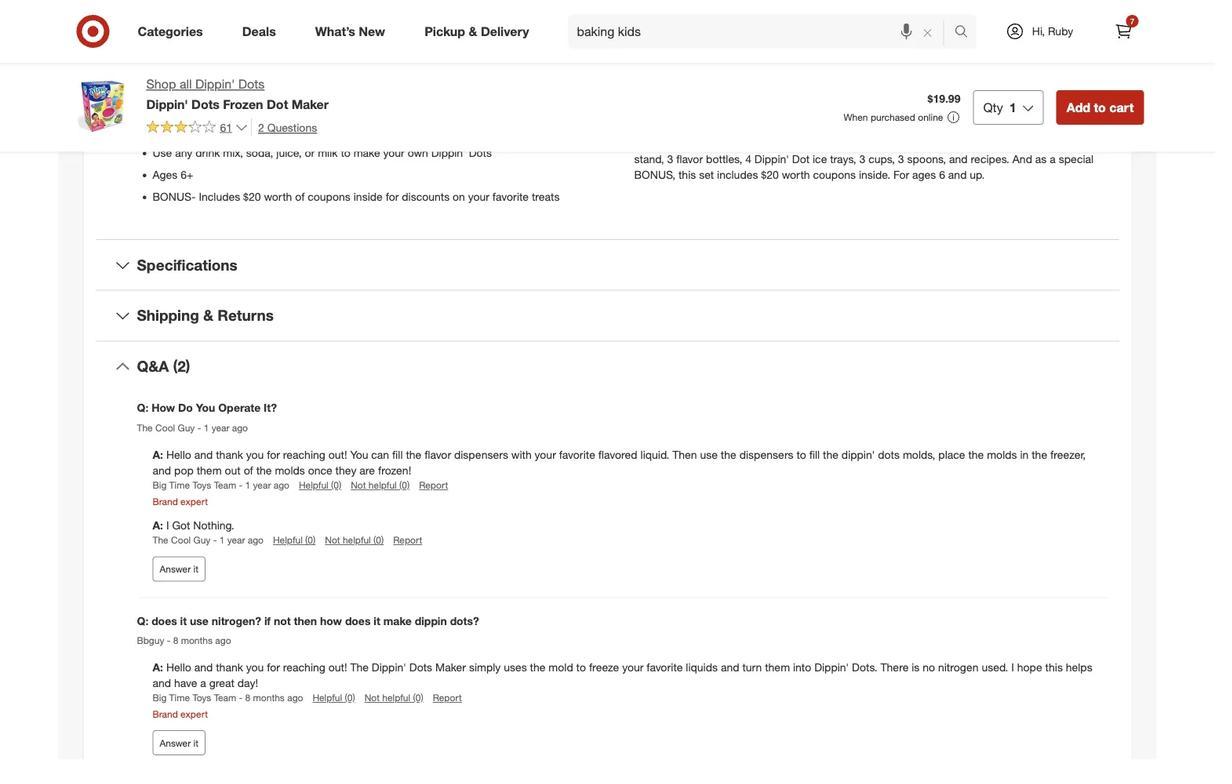 Task type: locate. For each thing, give the bounding box(es) containing it.
0 vertical spatial helpful  (0) button
[[299, 479, 341, 492]]

1 team from the top
[[214, 480, 236, 491]]

1 vertical spatial on
[[453, 190, 465, 204]]

1 horizontal spatial dispensers
[[739, 448, 794, 462]]

1 horizontal spatial includes
[[199, 190, 240, 204]]

own up discounts
[[408, 146, 428, 160]]

(0)
[[331, 480, 341, 491], [399, 480, 410, 491], [305, 535, 316, 546], [373, 535, 384, 546], [345, 692, 355, 704], [413, 692, 423, 704]]

at
[[329, 102, 338, 116], [776, 105, 785, 119]]

1 out! from the top
[[328, 448, 347, 462]]

ago down it?
[[274, 480, 289, 491]]

& inside dropdown button
[[203, 307, 213, 325]]

1 vertical spatial is
[[912, 661, 920, 675]]

4
[[308, 80, 314, 94], [745, 152, 752, 166]]

1 vertical spatial hello
[[166, 661, 191, 675]]

search button
[[947, 14, 985, 52]]

dots?
[[450, 614, 479, 628]]

4 inside description dippin' dots is a specialty ice cream sold in "special" like amusement parks, stadiums, movie theaters, malls, etc. where kids go on special occasions. now with this toy your kid gets to make their own dippin' dots at home instead of having to wait for a special occasion! after all, a regular cup sells for $5.25-$6.00. just use your favorite juice, chocolate milk, soda, or favorite drink mix and magically in just a couple hours you have frozen dippin dots! this set includes a stand, 3 flavor bottles, 4 dippin' dot ice trays, 3 cups, 3 spoons, and recipes. and as a special bonus, this set includes $20 worth coupons inside. for ages 6 and up.
[[745, 152, 752, 166]]

brand expert for pop
[[153, 496, 208, 508]]

report button
[[419, 479, 448, 492], [393, 534, 422, 547], [433, 691, 462, 705]]

0 vertical spatial answer
[[160, 563, 191, 575]]

discounts
[[402, 190, 450, 204]]

big
[[153, 480, 167, 491], [153, 692, 167, 704]]

image of dippin' dots frozen dot maker image
[[71, 75, 134, 138]]

1 reaching from the top
[[283, 448, 325, 462]]

this right "hope"
[[1045, 661, 1063, 675]]

8 inside q: does it use nitrogen? if not then how does it make dippin dots? bbguy - 8 months ago
[[173, 635, 178, 647]]

to inside button
[[1094, 100, 1106, 115]]

a right as
[[1050, 152, 1056, 166]]

answer it for big time toys team - 8 months ago
[[160, 738, 198, 749]]

deals link
[[229, 14, 296, 49]]

2 does from the left
[[345, 614, 371, 628]]

use inside the hello and thank you for reaching out! you can fill the flavor dispensers with your favorite flavored liquid. then use the dispensers to fill the dippin' dots molds, place the molds in the freezer, and pop them out of the molds once they are frozen!
[[700, 448, 718, 462]]

1 a: from the top
[[153, 448, 166, 462]]

0 vertical spatial reaching
[[283, 448, 325, 462]]

0 vertical spatial 8
[[173, 635, 178, 647]]

year
[[212, 422, 229, 434], [253, 480, 271, 491], [227, 535, 245, 546]]

-
[[197, 422, 201, 434], [239, 480, 243, 491], [213, 535, 217, 546], [167, 635, 171, 647], [239, 692, 243, 704]]

1 horizontal spatial on
[[807, 90, 819, 103]]

0 horizontal spatial in
[[753, 137, 762, 150]]

use
[[822, 121, 839, 135], [192, 124, 209, 138], [700, 448, 718, 462], [190, 614, 209, 628]]

uses
[[504, 661, 527, 675]]

dot inside the shop all dippin' dots dippin' dots frozen dot maker
[[267, 96, 288, 112]]

there
[[881, 661, 909, 675]]

for up "magically"
[[718, 121, 731, 135]]

0 vertical spatial or
[[1042, 121, 1052, 135]]

0 horizontal spatial stand,
[[197, 80, 227, 94]]

expert for them
[[181, 496, 208, 508]]

reaching down q: does it use nitrogen? if not then how does it make dippin dots? bbguy - 8 months ago
[[283, 661, 325, 675]]

dot down couple
[[792, 152, 810, 166]]

a right all,
[[1098, 105, 1104, 119]]

1 q: from the top
[[137, 401, 148, 415]]

0 horizontal spatial set
[[699, 168, 714, 182]]

0 horizontal spatial soda,
[[246, 146, 273, 160]]

0 vertical spatial out!
[[328, 448, 347, 462]]

big for hello and thank you for reaching out! you can fill the flavor dispensers with your favorite flavored liquid. then use the dispensers to fill the dippin' dots molds, place the molds in the freezer, and pop them out of the molds once they are frozen!
[[153, 480, 167, 491]]

1 vertical spatial them
[[765, 661, 790, 675]]

2 vertical spatial a:
[[153, 661, 166, 675]]

1 answer it from the top
[[160, 563, 198, 575]]

answer it button for big time toys team - 8 months ago
[[153, 731, 206, 756]]

shop all dippin' dots dippin' dots frozen dot maker
[[146, 76, 329, 112]]

have
[[882, 137, 905, 150], [174, 677, 197, 690]]

ago inside 'q: how do you operate it? the cool guy - 1 year ago'
[[232, 422, 248, 434]]

at up $6.00.
[[776, 105, 785, 119]]

1 vertical spatial or
[[305, 146, 315, 160]]

4 down "magically"
[[745, 152, 752, 166]]

0 horizontal spatial includes
[[153, 80, 194, 94]]

expert down big time toys team - 8 months ago at the left of page
[[181, 709, 208, 721]]

the inside hello and thank you for reaching out! the dippin' dots maker simply uses the mold to freeze your favorite liquids and turn them into dippin' dots. there is no nitrogen used. i hope this helps and have a great day!
[[350, 661, 369, 675]]

trays, down hours
[[830, 152, 856, 166]]

1 horizontal spatial dot
[[355, 80, 372, 94]]

movie
[[1065, 74, 1095, 88]]

for
[[894, 168, 909, 182]]

like
[[899, 74, 915, 88]]

1 dispensers from the left
[[454, 448, 508, 462]]

3 a: from the top
[[153, 661, 166, 675]]

2 reaching from the top
[[283, 661, 325, 675]]

as
[[1035, 152, 1047, 166]]

0 vertical spatial not helpful  (0) button
[[351, 479, 410, 492]]

0 vertical spatial with
[[941, 90, 962, 103]]

year up the cool guy - 1 year ago
[[253, 480, 271, 491]]

0 vertical spatial helpful
[[299, 480, 328, 491]]

ago down q: does it use nitrogen? if not then how does it make dippin dots? bbguy - 8 months ago
[[287, 692, 303, 704]]

for down it?
[[267, 448, 280, 462]]

2 big from the top
[[153, 692, 167, 704]]

not helpful  (0) for you
[[351, 480, 410, 491]]

fill
[[392, 448, 403, 462], [809, 448, 820, 462]]

it down big time toys team - 8 months ago at the left of page
[[193, 738, 198, 749]]

frozen down online
[[908, 137, 939, 150]]

0 vertical spatial special
[[822, 90, 857, 103]]

& right the pickup
[[469, 24, 477, 39]]

2 team from the top
[[214, 692, 236, 704]]

make left the dippin
[[383, 614, 412, 628]]

1 vertical spatial have
[[174, 677, 197, 690]]

1 horizontal spatial in
[[840, 74, 848, 88]]

0 vertical spatial brand
[[153, 496, 178, 508]]

you inside 'q: how do you operate it? the cool guy - 1 year ago'
[[196, 401, 215, 415]]

in right 'sold'
[[840, 74, 848, 88]]

mix
[[662, 137, 679, 150]]

0 horizontal spatial on
[[453, 190, 465, 204]]

dot down new
[[355, 80, 372, 94]]

2 toys from the top
[[192, 692, 211, 704]]

1 vertical spatial spoons,
[[907, 152, 946, 166]]

or inside description dippin' dots is a specialty ice cream sold in "special" like amusement parks, stadiums, movie theaters, malls, etc. where kids go on special occasions. now with this toy your kid gets to make their own dippin' dots at home instead of having to wait for a special occasion! after all, a regular cup sells for $5.25-$6.00. just use your favorite juice, chocolate milk, soda, or favorite drink mix and magically in just a couple hours you have frozen dippin dots! this set includes a stand, 3 flavor bottles, 4 dippin' dot ice trays, 3 cups, 3 spoons, and recipes. and as a special bonus, this set includes $20 worth coupons inside. for ages 6 and up.
[[1042, 121, 1052, 135]]

a: for hello and thank you for reaching out! you can fill the flavor dispensers with your favorite flavored liquid. then use the dispensers to fill the dippin' dots molds, place the molds in the freezer, and pop them out of the molds once they are frozen!
[[153, 448, 166, 462]]

thank inside the hello and thank you for reaching out! you can fill the flavor dispensers with your favorite flavored liquid. then use the dispensers to fill the dippin' dots molds, place the molds in the freezer, and pop them out of the molds once they are frozen!
[[216, 448, 243, 462]]

have up cups,
[[882, 137, 905, 150]]

with inside the hello and thank you for reaching out! you can fill the flavor dispensers with your favorite flavored liquid. then use the dispensers to fill the dippin' dots molds, place the molds in the freezer, and pop them out of the molds once they are frozen!
[[511, 448, 532, 462]]

q: inside q: does it use nitrogen? if not then how does it make dippin dots? bbguy - 8 months ago
[[137, 614, 148, 628]]

ice
[[765, 74, 779, 88], [376, 80, 390, 94], [813, 152, 827, 166]]

trays, left cups
[[393, 80, 419, 94]]

2 vertical spatial you
[[246, 661, 264, 675]]

2 vertical spatial report button
[[433, 691, 462, 705]]

1 thank from the top
[[216, 448, 243, 462]]

bottles, up magically make frozen dippin' dots at home
[[269, 80, 305, 94]]

not for the
[[365, 692, 380, 704]]

helpful for you
[[299, 480, 328, 491]]

have inside description dippin' dots is a specialty ice cream sold in "special" like amusement parks, stadiums, movie theaters, malls, etc. where kids go on special occasions. now with this toy your kid gets to make their own dippin' dots at home instead of having to wait for a special occasion! after all, a regular cup sells for $5.25-$6.00. just use your favorite juice, chocolate milk, soda, or favorite drink mix and magically in just a couple hours you have frozen dippin dots! this set includes a stand, 3 flavor bottles, 4 dippin' dot ice trays, 3 cups, 3 spoons, and recipes. and as a special bonus, this set includes $20 worth coupons inside. for ages 6 and up.
[[882, 137, 905, 150]]

it right how in the left bottom of the page
[[374, 614, 380, 628]]

chocolate
[[935, 121, 983, 135]]

0 vertical spatial report button
[[419, 479, 448, 492]]

i left got
[[166, 519, 169, 533]]

1 toys from the top
[[192, 480, 211, 491]]

helpful
[[299, 480, 328, 491], [273, 535, 303, 546], [313, 692, 342, 704]]

1 vertical spatial bottles,
[[706, 152, 742, 166]]

inside
[[354, 190, 383, 204]]

own inside description dippin' dots is a specialty ice cream sold in "special" like amusement parks, stadiums, movie theaters, malls, etc. where kids go on special occasions. now with this toy your kid gets to make their own dippin' dots at home instead of having to wait for a special occasion! after all, a regular cup sells for $5.25-$6.00. just use your favorite juice, chocolate milk, soda, or favorite drink mix and magically in just a couple hours you have frozen dippin dots! this set includes a stand, 3 flavor bottles, 4 dippin' dot ice trays, 3 cups, 3 spoons, and recipes. and as a special bonus, this set includes $20 worth coupons inside. for ages 6 and up.
[[689, 105, 709, 119]]

the inside 'q: how do you operate it? the cool guy - 1 year ago'
[[137, 422, 153, 434]]

liquid.
[[641, 448, 669, 462]]

1 vertical spatial answer
[[160, 738, 191, 749]]

What can we help you find? suggestions appear below search field
[[568, 14, 958, 49]]

1 horizontal spatial 4
[[745, 152, 752, 166]]

dippin'
[[842, 448, 875, 462]]

0 vertical spatial answer it button
[[153, 557, 206, 582]]

0 vertical spatial coupons
[[813, 168, 856, 182]]

out
[[225, 464, 241, 478]]

make inside q: does it use nitrogen? if not then how does it make dippin dots? bbguy - 8 months ago
[[383, 614, 412, 628]]

cool inside 'q: how do you operate it? the cool guy - 1 year ago'
[[155, 422, 175, 434]]

guy down the do
[[178, 422, 195, 434]]

1 vertical spatial maker
[[435, 661, 466, 675]]

1 horizontal spatial you
[[350, 448, 368, 462]]

1 vertical spatial report button
[[393, 534, 422, 547]]

no
[[923, 661, 935, 675]]

q:
[[137, 401, 148, 415], [137, 614, 148, 628]]

q: up bbguy
[[137, 614, 148, 628]]

you inside description dippin' dots is a specialty ice cream sold in "special" like amusement parks, stadiums, movie theaters, malls, etc. where kids go on special occasions. now with this toy your kid gets to make their own dippin' dots at home instead of having to wait for a special occasion! after all, a regular cup sells for $5.25-$6.00. just use your favorite juice, chocolate milk, soda, or favorite drink mix and magically in just a couple hours you have frozen dippin dots! this set includes a stand, 3 flavor bottles, 4 dippin' dot ice trays, 3 cups, 3 spoons, and recipes. and as a special bonus, this set includes $20 worth coupons inside. for ages 6 and up.
[[861, 137, 879, 150]]

all
[[180, 76, 192, 92]]

the right out
[[256, 464, 272, 478]]

in inside the hello and thank you for reaching out! you can fill the flavor dispensers with your favorite flavored liquid. then use the dispensers to fill the dippin' dots molds, place the molds in the freezer, and pop them out of the molds once they are frozen!
[[1020, 448, 1029, 462]]

flavor down 'mix'
[[676, 152, 703, 166]]

coupons inside description dippin' dots is a specialty ice cream sold in "special" like amusement parks, stadiums, movie theaters, malls, etc. where kids go on special occasions. now with this toy your kid gets to make their own dippin' dots at home instead of having to wait for a special occasion! after all, a regular cup sells for $5.25-$6.00. just use your favorite juice, chocolate milk, soda, or favorite drink mix and magically in just a couple hours you have frozen dippin dots! this set includes a stand, 3 flavor bottles, 4 dippin' dot ice trays, 3 cups, 3 spoons, and recipes. and as a special bonus, this set includes $20 worth coupons inside. for ages 6 and up.
[[813, 168, 856, 182]]

hello inside the hello and thank you for reaching out! you can fill the flavor dispensers with your favorite flavored liquid. then use the dispensers to fill the dippin' dots molds, place the molds in the freezer, and pop them out of the molds once they are frozen!
[[166, 448, 191, 462]]

0 horizontal spatial months
[[181, 635, 213, 647]]

out! down how in the left bottom of the page
[[328, 661, 347, 675]]

1 horizontal spatial spoons,
[[907, 152, 946, 166]]

etc.
[[714, 90, 732, 103]]

on right go
[[807, 90, 819, 103]]

big for hello and thank you for reaching out! the dippin' dots maker simply uses the mold to freeze your favorite liquids and turn them into dippin' dots. there is no nitrogen used. i hope this helps and have a great day!
[[153, 692, 167, 704]]

favorite left liquids
[[647, 661, 683, 675]]

dispensers
[[454, 448, 508, 462], [739, 448, 794, 462]]

1 horizontal spatial set
[[1029, 137, 1044, 150]]

1 vertical spatial guy
[[193, 535, 210, 546]]

answer for big time toys team - 8 months ago
[[160, 738, 191, 749]]

brand expert up got
[[153, 496, 208, 508]]

2 vertical spatial helpful
[[313, 692, 342, 704]]

or down occasion!
[[1042, 121, 1052, 135]]

molds left once
[[275, 464, 305, 478]]

is
[[698, 74, 706, 88], [912, 661, 920, 675]]

2 vertical spatial not helpful  (0)
[[365, 692, 423, 704]]

set
[[1029, 137, 1044, 150], [699, 168, 714, 182]]

them up big time toys team - 1 year ago on the bottom left of page
[[197, 464, 222, 478]]

reaching inside the hello and thank you for reaching out! you can fill the flavor dispensers with your favorite flavored liquid. then use the dispensers to fill the dippin' dots molds, place the molds in the freezer, and pop them out of the molds once they are frozen!
[[283, 448, 325, 462]]

includes stand, 3 flavor bottles, 4 dippin' dot ice trays, 3 cups and spoons, and recipes
[[153, 80, 580, 94]]

2 answer it button from the top
[[153, 731, 206, 756]]

0 vertical spatial frozen
[[232, 102, 262, 116]]

- inside 'q: how do you operate it? the cool guy - 1 year ago'
[[197, 422, 201, 434]]

2 dispensers from the left
[[739, 448, 794, 462]]

answer it down the cool guy - 1 year ago
[[160, 563, 198, 575]]

cups,
[[869, 152, 895, 166]]

2 hello from the top
[[166, 661, 191, 675]]

how
[[152, 401, 175, 415]]

and left recipes
[[522, 80, 540, 94]]

1 vertical spatial not
[[325, 535, 340, 546]]

guy down a: i got nothing.
[[193, 535, 210, 546]]

2 vertical spatial dot
[[792, 152, 810, 166]]

in left the just
[[753, 137, 762, 150]]

0 horizontal spatial dot
[[267, 96, 288, 112]]

time
[[169, 480, 190, 491], [169, 692, 190, 704]]

a inside hello and thank you for reaching out! the dippin' dots maker simply uses the mold to freeze your favorite liquids and turn them into dippin' dots. there is no nitrogen used. i hope this helps and have a great day!
[[200, 677, 206, 690]]

0 vertical spatial worth
[[782, 168, 810, 182]]

report for maker
[[433, 692, 462, 704]]

of inside description dippin' dots is a specialty ice cream sold in "special" like amusement parks, stadiums, movie theaters, malls, etc. where kids go on special occasions. now with this toy your kid gets to make their own dippin' dots at home instead of having to wait for a special occasion! after all, a regular cup sells for $5.25-$6.00. just use your favorite juice, chocolate milk, soda, or favorite drink mix and magically in just a couple hours you have frozen dippin dots! this set includes a stand, 3 flavor bottles, 4 dippin' dot ice trays, 3 cups, 3 spoons, and recipes. and as a special bonus, this set includes $20 worth coupons inside. for ages 6 and up.
[[858, 105, 868, 119]]

helpful  (0) for the
[[313, 692, 355, 704]]

year down nothing.
[[227, 535, 245, 546]]

2 a: from the top
[[153, 519, 163, 533]]

special right as
[[1059, 152, 1094, 166]]

have left great
[[174, 677, 197, 690]]

2 expert from the top
[[181, 709, 208, 721]]

dots inside hello and thank you for reaching out! the dippin' dots maker simply uses the mold to freeze your favorite liquids and turn them into dippin' dots. there is no nitrogen used. i hope this helps and have a great day!
[[409, 661, 432, 675]]

0 horizontal spatial with
[[511, 448, 532, 462]]

helpful  (0)
[[299, 480, 341, 491], [273, 535, 316, 546], [313, 692, 355, 704]]

or left "milk"
[[305, 146, 315, 160]]

0 horizontal spatial at
[[329, 102, 338, 116]]

1 brand from the top
[[153, 496, 178, 508]]

0 vertical spatial &
[[469, 24, 477, 39]]

for inside the hello and thank you for reaching out! you can fill the flavor dispensers with your favorite flavored liquid. then use the dispensers to fill the dippin' dots molds, place the molds in the freezer, and pop them out of the molds once they are frozen!
[[267, 448, 280, 462]]

year inside 'q: how do you operate it? the cool guy - 1 year ago'
[[212, 422, 229, 434]]

answer it button down the cool guy - 1 year ago
[[153, 557, 206, 582]]

0 horizontal spatial dispensers
[[454, 448, 508, 462]]

operate
[[218, 401, 261, 415]]

and down bbguy
[[153, 677, 171, 690]]

1 vertical spatial you
[[246, 448, 264, 462]]

bottles, inside description dippin' dots is a specialty ice cream sold in "special" like amusement parks, stadiums, movie theaters, malls, etc. where kids go on special occasions. now with this toy your kid gets to make their own dippin' dots at home instead of having to wait for a special occasion! after all, a regular cup sells for $5.25-$6.00. just use your favorite juice, chocolate milk, soda, or favorite drink mix and magically in just a couple hours you have frozen dippin dots! this set includes a stand, 3 flavor bottles, 4 dippin' dot ice trays, 3 cups, 3 spoons, and recipes. and as a special bonus, this set includes $20 worth coupons inside. for ages 6 and up.
[[706, 152, 742, 166]]

0 vertical spatial flavor
[[239, 80, 266, 94]]

cool down the how
[[155, 422, 175, 434]]

2 q: from the top
[[137, 614, 148, 628]]

2 answer from the top
[[160, 738, 191, 749]]

magically
[[153, 102, 199, 116]]

out! inside hello and thank you for reaching out! the dippin' dots maker simply uses the mold to freeze your favorite liquids and turn them into dippin' dots. there is no nitrogen used. i hope this helps and have a great day!
[[328, 661, 347, 675]]

0 vertical spatial $20
[[761, 168, 779, 182]]

answer it button for a:
[[153, 557, 206, 582]]

your right freeze
[[622, 661, 644, 675]]

1 answer it button from the top
[[153, 557, 206, 582]]

you up day!
[[246, 661, 264, 675]]

team down great
[[214, 692, 236, 704]]

report button for the
[[419, 479, 448, 492]]

frozen
[[223, 96, 263, 112]]

answer for a:
[[160, 563, 191, 575]]

dot up 2 questions link
[[267, 96, 288, 112]]

1 horizontal spatial $20
[[761, 168, 779, 182]]

then
[[672, 448, 697, 462]]

1 horizontal spatial with
[[941, 90, 962, 103]]

you inside the hello and thank you for reaching out! you can fill the flavor dispensers with your favorite flavored liquid. then use the dispensers to fill the dippin' dots molds, place the molds in the freezer, and pop them out of the molds once they are frozen!
[[246, 448, 264, 462]]

the inside hello and thank you for reaching out! the dippin' dots maker simply uses the mold to freeze your favorite liquids and turn them into dippin' dots. there is no nitrogen used. i hope this helps and have a great day!
[[530, 661, 546, 675]]

1 vertical spatial juice,
[[276, 146, 302, 160]]

juice,
[[906, 121, 932, 135], [276, 146, 302, 160]]

a right the just
[[785, 137, 791, 150]]

1 horizontal spatial of
[[295, 190, 305, 204]]

have inside hello and thank you for reaching out! the dippin' dots maker simply uses the mold to freeze your favorite liquids and turn them into dippin' dots. there is no nitrogen used. i hope this helps and have a great day!
[[174, 677, 197, 690]]

to inside the hello and thank you for reaching out! you can fill the flavor dispensers with your favorite flavored liquid. then use the dispensers to fill the dippin' dots molds, place the molds in the freezer, and pop them out of the molds once they are frozen!
[[797, 448, 806, 462]]

use right then
[[700, 448, 718, 462]]

make up regular
[[634, 105, 661, 119]]

thank for great
[[216, 661, 243, 675]]

home down includes stand, 3 flavor bottles, 4 dippin' dot ice trays, 3 cups and spoons, and recipes
[[341, 102, 369, 116]]

maker left simply
[[435, 661, 466, 675]]

1 horizontal spatial have
[[882, 137, 905, 150]]

1 vertical spatial set
[[699, 168, 714, 182]]

1 big from the top
[[153, 480, 167, 491]]

2 out! from the top
[[328, 661, 347, 675]]

helpful for you
[[369, 480, 397, 491]]

of left having
[[858, 105, 868, 119]]

hello for and
[[166, 661, 191, 675]]

2 brand from the top
[[153, 709, 178, 721]]

helpful for the
[[382, 692, 410, 704]]

make
[[202, 102, 229, 116], [634, 105, 661, 119], [354, 146, 380, 160], [383, 614, 412, 628]]

0 vertical spatial set
[[1029, 137, 1044, 150]]

1 expert from the top
[[181, 496, 208, 508]]

to right "milk"
[[341, 146, 350, 160]]

thank up out
[[216, 448, 243, 462]]

you inside hello and thank you for reaching out! the dippin' dots maker simply uses the mold to freeze your favorite liquids and turn them into dippin' dots. there is no nitrogen used. i hope this helps and have a great day!
[[246, 661, 264, 675]]

1 brand expert from the top
[[153, 496, 208, 508]]

0 vertical spatial soda,
[[1012, 121, 1039, 135]]

it?
[[264, 401, 277, 415]]

2 vertical spatial not helpful  (0) button
[[365, 691, 423, 705]]

toys down great
[[192, 692, 211, 704]]

0 vertical spatial toys
[[192, 480, 211, 491]]

trays, inside description dippin' dots is a specialty ice cream sold in "special" like amusement parks, stadiums, movie theaters, malls, etc. where kids go on special occasions. now with this toy your kid gets to make their own dippin' dots at home instead of having to wait for a special occasion! after all, a regular cup sells for $5.25-$6.00. just use your favorite juice, chocolate milk, soda, or favorite drink mix and magically in just a couple hours you have frozen dippin dots! this set includes a stand, 3 flavor bottles, 4 dippin' dot ice trays, 3 cups, 3 spoons, and recipes. and as a special bonus, this set includes $20 worth coupons inside. for ages 6 and up.
[[830, 152, 856, 166]]

them inside the hello and thank you for reaching out! you can fill the flavor dispensers with your favorite flavored liquid. then use the dispensers to fill the dippin' dots molds, place the molds in the freezer, and pop them out of the molds once they are frozen!
[[197, 464, 222, 478]]

them inside hello and thank you for reaching out! the dippin' dots maker simply uses the mold to freeze your favorite liquids and turn them into dippin' dots. there is no nitrogen used. i hope this helps and have a great day!
[[765, 661, 790, 675]]

out! inside the hello and thank you for reaching out! you can fill the flavor dispensers with your favorite flavored liquid. then use the dispensers to fill the dippin' dots molds, place the molds in the freezer, and pop them out of the molds once they are frozen!
[[328, 448, 347, 462]]

hello
[[166, 448, 191, 462], [166, 661, 191, 675]]

3 up frozen
[[230, 80, 236, 94]]

i
[[166, 519, 169, 533], [1011, 661, 1014, 675]]

1 horizontal spatial 8
[[245, 692, 250, 704]]

mix,
[[223, 146, 243, 160]]

1 vertical spatial special
[[967, 105, 1002, 119]]

flavor up frozen
[[239, 80, 266, 94]]

worth down use any drink mix, soda, juice, or milk to make your own dippin' dots
[[264, 190, 292, 204]]

2 brand expert from the top
[[153, 709, 208, 721]]

1 horizontal spatial &
[[469, 24, 477, 39]]

are
[[360, 464, 375, 478]]

answer down the cool guy - 1 year ago
[[160, 563, 191, 575]]

1 vertical spatial with
[[511, 448, 532, 462]]

2 time from the top
[[169, 692, 190, 704]]

at inside description dippin' dots is a specialty ice cream sold in "special" like amusement parks, stadiums, movie theaters, malls, etc. where kids go on special occasions. now with this toy your kid gets to make their own dippin' dots at home instead of having to wait for a special occasion! after all, a regular cup sells for $5.25-$6.00. just use your favorite juice, chocolate milk, soda, or favorite drink mix and magically in just a couple hours you have frozen dippin dots! this set includes a stand, 3 flavor bottles, 4 dippin' dot ice trays, 3 cups, 3 spoons, and recipes. and as a special bonus, this set includes $20 worth coupons inside. for ages 6 and up.
[[776, 105, 785, 119]]

special
[[822, 90, 857, 103], [967, 105, 1002, 119], [1059, 152, 1094, 166]]

months inside q: does it use nitrogen? if not then how does it make dippin dots? bbguy - 8 months ago
[[181, 635, 213, 647]]

them
[[197, 464, 222, 478], [765, 661, 790, 675]]

reaching inside hello and thank you for reaching out! the dippin' dots maker simply uses the mold to freeze your favorite liquids and turn them into dippin' dots. there is no nitrogen used. i hope this helps and have a great day!
[[283, 661, 325, 675]]

1 horizontal spatial or
[[1042, 121, 1052, 135]]

maker up questions
[[292, 96, 329, 112]]

nothing.
[[193, 519, 234, 533]]

out! for the
[[328, 661, 347, 675]]

1 hello from the top
[[166, 448, 191, 462]]

add to cart button
[[1056, 90, 1144, 125]]

not helpful  (0) for the
[[365, 692, 423, 704]]

helpful  (0) for you
[[299, 480, 341, 491]]

of
[[858, 105, 868, 119], [295, 190, 305, 204], [244, 464, 253, 478]]

0 horizontal spatial bottles,
[[269, 80, 305, 94]]

1 answer from the top
[[160, 563, 191, 575]]

is left no on the right
[[912, 661, 920, 675]]

1 horizontal spatial this
[[965, 90, 982, 103]]

0 vertical spatial dot
[[355, 80, 372, 94]]

months down nitrogen?
[[181, 635, 213, 647]]

& for pickup
[[469, 24, 477, 39]]

make inside description dippin' dots is a specialty ice cream sold in "special" like amusement parks, stadiums, movie theaters, malls, etc. where kids go on special occasions. now with this toy your kid gets to make their own dippin' dots at home instead of having to wait for a special occasion! after all, a regular cup sells for $5.25-$6.00. just use your favorite juice, chocolate milk, soda, or favorite drink mix and magically in just a couple hours you have frozen dippin dots! this set includes a stand, 3 flavor bottles, 4 dippin' dot ice trays, 3 cups, 3 spoons, and recipes. and as a special bonus, this set includes $20 worth coupons inside. for ages 6 and up.
[[634, 105, 661, 119]]

got
[[172, 519, 190, 533]]

couple
[[794, 137, 828, 150]]

0 vertical spatial them
[[197, 464, 222, 478]]

use inside description dippin' dots is a specialty ice cream sold in "special" like amusement parks, stadiums, movie theaters, malls, etc. where kids go on special occasions. now with this toy your kid gets to make their own dippin' dots at home instead of having to wait for a special occasion! after all, a regular cup sells for $5.25-$6.00. just use your favorite juice, chocolate milk, soda, or favorite drink mix and magically in just a couple hours you have frozen dippin dots! this set includes a stand, 3 flavor bottles, 4 dippin' dot ice trays, 3 cups, 3 spoons, and recipes. and as a special bonus, this set includes $20 worth coupons inside. for ages 6 and up.
[[822, 121, 839, 135]]

flavor right the can
[[425, 448, 451, 462]]

1 horizontal spatial maker
[[435, 661, 466, 675]]

make up 61 on the top left of the page
[[202, 102, 229, 116]]

is inside description dippin' dots is a specialty ice cream sold in "special" like amusement parks, stadiums, movie theaters, malls, etc. where kids go on special occasions. now with this toy your kid gets to make their own dippin' dots at home instead of having to wait for a special occasion! after all, a regular cup sells for $5.25-$6.00. just use your favorite juice, chocolate milk, soda, or favorite drink mix and magically in just a couple hours you have frozen dippin dots! this set includes a stand, 3 flavor bottles, 4 dippin' dot ice trays, 3 cups, 3 spoons, and recipes. and as a special bonus, this set includes $20 worth coupons inside. for ages 6 and up.
[[698, 74, 706, 88]]

0 horizontal spatial molds
[[275, 464, 305, 478]]

q: inside 'q: how do you operate it? the cool guy - 1 year ago'
[[137, 401, 148, 415]]

1 time from the top
[[169, 480, 190, 491]]

sells
[[693, 121, 715, 135]]

months down day!
[[253, 692, 285, 704]]

8
[[173, 635, 178, 647], [245, 692, 250, 704]]

2
[[258, 120, 264, 134]]

the up frozen! at left bottom
[[406, 448, 421, 462]]

this left toy
[[965, 90, 982, 103]]

2 horizontal spatial this
[[1045, 661, 1063, 675]]

when
[[844, 111, 868, 123]]

fill left dippin' at the bottom of the page
[[809, 448, 820, 462]]

or
[[1042, 121, 1052, 135], [305, 146, 315, 160]]

purchased
[[871, 111, 915, 123]]

with inside description dippin' dots is a specialty ice cream sold in "special" like amusement parks, stadiums, movie theaters, malls, etc. where kids go on special occasions. now with this toy your kid gets to make their own dippin' dots at home instead of having to wait for a special occasion! after all, a regular cup sells for $5.25-$6.00. just use your favorite juice, chocolate milk, soda, or favorite drink mix and magically in just a couple hours you have frozen dippin dots! this set includes a stand, 3 flavor bottles, 4 dippin' dot ice trays, 3 cups, 3 spoons, and recipes. and as a special bonus, this set includes $20 worth coupons inside. for ages 6 and up.
[[941, 90, 962, 103]]

not helpful  (0) button for the
[[365, 691, 423, 705]]

coupons
[[813, 168, 856, 182], [308, 190, 351, 204]]

own down malls,
[[689, 105, 709, 119]]

bottles, down "magically"
[[706, 152, 742, 166]]

easy to use
[[153, 124, 209, 138]]

dippin'
[[634, 74, 669, 88], [195, 76, 235, 92], [317, 80, 352, 94], [146, 96, 188, 112], [265, 102, 300, 116], [712, 105, 747, 119], [431, 146, 466, 160], [755, 152, 789, 166], [372, 661, 406, 675], [814, 661, 849, 675]]

1 vertical spatial 8
[[245, 692, 250, 704]]

$6.00.
[[765, 121, 795, 135]]

0 vertical spatial year
[[212, 422, 229, 434]]

the right uses
[[530, 661, 546, 675]]

a: down bbguy
[[153, 661, 166, 675]]

1 horizontal spatial home
[[788, 105, 816, 119]]

you up cups,
[[861, 137, 879, 150]]

team
[[214, 480, 236, 491], [214, 692, 236, 704]]

a: left got
[[153, 519, 163, 533]]

2 horizontal spatial dot
[[792, 152, 810, 166]]

1 vertical spatial thank
[[216, 661, 243, 675]]

flavor inside the hello and thank you for reaching out! you can fill the flavor dispensers with your favorite flavored liquid. then use the dispensers to fill the dippin' dots molds, place the molds in the freezer, and pop them out of the molds once they are frozen!
[[425, 448, 451, 462]]

0 horizontal spatial flavor
[[239, 80, 266, 94]]

dots
[[672, 74, 695, 88], [238, 76, 265, 92], [191, 96, 220, 112], [303, 102, 326, 116], [750, 105, 773, 119], [469, 146, 492, 160], [409, 661, 432, 675]]

1 vertical spatial &
[[203, 307, 213, 325]]

includes up as
[[1047, 137, 1088, 150]]

recipes
[[544, 80, 580, 94]]

2 thank from the top
[[216, 661, 243, 675]]

you up are
[[350, 448, 368, 462]]

2 answer it from the top
[[160, 738, 198, 749]]

1 horizontal spatial includes
[[1047, 137, 1088, 150]]

not for you
[[351, 480, 366, 491]]

reaching for day!
[[283, 661, 325, 675]]

0 vertical spatial helpful
[[369, 480, 397, 491]]

thank inside hello and thank you for reaching out! the dippin' dots maker simply uses the mold to freeze your favorite liquids and turn them into dippin' dots. there is no nitrogen used. i hope this helps and have a great day!
[[216, 661, 243, 675]]

$19.99
[[928, 92, 961, 106]]

0 vertical spatial report
[[419, 480, 448, 491]]

1 does from the left
[[152, 614, 177, 628]]

stand, right all
[[197, 80, 227, 94]]

pop
[[174, 464, 194, 478]]

add
[[1067, 100, 1090, 115]]

hello inside hello and thank you for reaching out! the dippin' dots maker simply uses the mold to freeze your favorite liquids and turn them into dippin' dots. there is no nitrogen used. i hope this helps and have a great day!
[[166, 661, 191, 675]]

thank for of
[[216, 448, 243, 462]]

thank up great
[[216, 661, 243, 675]]

your inside hello and thank you for reaching out! the dippin' dots maker simply uses the mold to freeze your favorite liquids and turn them into dippin' dots. there is no nitrogen used. i hope this helps and have a great day!
[[622, 661, 644, 675]]

8 right bbguy
[[173, 635, 178, 647]]

coupons down hours
[[813, 168, 856, 182]]

brand down big time toys team - 8 months ago at the left of page
[[153, 709, 178, 721]]

out! up 'they'
[[328, 448, 347, 462]]



Task type: vqa. For each thing, say whether or not it's contained in the screenshot.
buy associated with $6.29
no



Task type: describe. For each thing, give the bounding box(es) containing it.
worth inside description dippin' dots is a specialty ice cream sold in "special" like amusement parks, stadiums, movie theaters, malls, etc. where kids go on special occasions. now with this toy your kid gets to make their own dippin' dots at home instead of having to wait for a special occasion! after all, a regular cup sells for $5.25-$6.00. just use your favorite juice, chocolate milk, soda, or favorite drink mix and magically in just a couple hours you have frozen dippin dots! this set includes a stand, 3 flavor bottles, 4 dippin' dot ice trays, 3 cups, 3 spoons, and recipes. and as a special bonus, this set includes $20 worth coupons inside. for ages 6 and up.
[[782, 168, 810, 182]]

use any drink mix, soda, juice, or milk to make your own dippin' dots
[[153, 146, 492, 160]]

add to cart
[[1067, 100, 1134, 115]]

bonus- includes $20 worth of coupons inside for discounts on your favorite treats
[[153, 190, 560, 204]]

1 vertical spatial own
[[408, 146, 428, 160]]

1 vertical spatial helpful  (0)
[[273, 535, 316, 546]]

hello for pop
[[166, 448, 191, 462]]

0 horizontal spatial 4
[[308, 80, 314, 94]]

new
[[359, 24, 385, 39]]

this inside hello and thank you for reaching out! the dippin' dots maker simply uses the mold to freeze your favorite liquids and turn them into dippin' dots. there is no nitrogen used. i hope this helps and have a great day!
[[1045, 661, 1063, 675]]

and up great
[[194, 661, 213, 675]]

1 horizontal spatial special
[[967, 105, 1002, 119]]

1 vertical spatial not helpful  (0) button
[[325, 534, 384, 547]]

you inside the hello and thank you for reaching out! you can fill the flavor dispensers with your favorite flavored liquid. then use the dispensers to fill the dippin' dots molds, place the molds in the freezer, and pop them out of the molds once they are frozen!
[[350, 448, 368, 462]]

shipping & returns
[[137, 307, 274, 325]]

$5.25-
[[734, 121, 765, 135]]

description
[[634, 51, 703, 67]]

of inside the hello and thank you for reaching out! you can fill the flavor dispensers with your favorite flavored liquid. then use the dispensers to fill the dippin' dots molds, place the molds in the freezer, and pop them out of the molds once they are frozen!
[[244, 464, 253, 478]]

1 fill from the left
[[392, 448, 403, 462]]

q: for q: how do you operate it?
[[137, 401, 148, 415]]

1 vertical spatial helpful
[[273, 535, 303, 546]]

kids
[[768, 90, 788, 103]]

for up chocolate
[[942, 105, 955, 119]]

brand for pop
[[153, 496, 178, 508]]

having
[[871, 105, 903, 119]]

freezer,
[[1050, 448, 1086, 462]]

1 vertical spatial report
[[393, 535, 422, 546]]

ages
[[153, 168, 178, 182]]

1 vertical spatial cool
[[171, 535, 191, 546]]

wait
[[919, 105, 939, 119]]

1 inside 'q: how do you operate it? the cool guy - 1 year ago'
[[204, 422, 209, 434]]

q: for q: does it use nitrogen? if not then how does it make dippin dots?
[[137, 614, 148, 628]]

3 left cups,
[[859, 152, 866, 166]]

kid
[[1028, 90, 1042, 103]]

0 horizontal spatial special
[[822, 90, 857, 103]]

description dippin' dots is a specialty ice cream sold in "special" like amusement parks, stadiums, movie theaters, malls, etc. where kids go on special occasions. now with this toy your kid gets to make their own dippin' dots at home instead of having to wait for a special occasion! after all, a regular cup sells for $5.25-$6.00. just use your favorite juice, chocolate milk, soda, or favorite drink mix and magically in just a couple hours you have frozen dippin dots! this set includes a stand, 3 flavor bottles, 4 dippin' dot ice trays, 3 cups, 3 spoons, and recipes. and as a special bonus, this set includes $20 worth coupons inside. for ages 6 and up.
[[634, 51, 1104, 182]]

61 link
[[146, 118, 248, 137]]

1 vertical spatial the
[[153, 535, 168, 546]]

61
[[220, 120, 232, 134]]

0 horizontal spatial or
[[305, 146, 315, 160]]

1 vertical spatial includes
[[199, 190, 240, 204]]

you for hello and thank you for reaching out! the dippin' dots maker simply uses the mold to freeze your favorite liquids and turn them into dippin' dots. there is no nitrogen used. i hope this helps and have a great day!
[[246, 661, 264, 675]]

magically make frozen dippin' dots at home
[[153, 102, 369, 116]]

your up hours
[[843, 121, 864, 135]]

0 horizontal spatial home
[[341, 102, 369, 116]]

favorite down after
[[1055, 121, 1091, 135]]

deals
[[242, 24, 276, 39]]

the right place
[[968, 448, 984, 462]]

cream
[[782, 74, 813, 88]]

pickup & delivery
[[425, 24, 529, 39]]

the left freezer,
[[1032, 448, 1047, 462]]

use left 61 on the top left of the page
[[192, 124, 209, 138]]

into
[[793, 661, 811, 675]]

2 fill from the left
[[809, 448, 820, 462]]

favorite inside hello and thank you for reaching out! the dippin' dots maker simply uses the mold to freeze your favorite liquids and turn them into dippin' dots. there is no nitrogen used. i hope this helps and have a great day!
[[647, 661, 683, 675]]

helpful  (0) button for you
[[299, 479, 341, 492]]

flavored
[[598, 448, 638, 462]]

then
[[294, 614, 317, 628]]

maker inside the shop all dippin' dots dippin' dots frozen dot maker
[[292, 96, 329, 112]]

dots
[[878, 448, 900, 462]]

0 horizontal spatial juice,
[[276, 146, 302, 160]]

a: for hello and thank you for reaching out! the dippin' dots maker simply uses the mold to freeze your favorite liquids and turn them into dippin' dots. there is no nitrogen used. i hope this helps and have a great day!
[[153, 661, 166, 675]]

the cool guy - 1 year ago
[[153, 535, 264, 546]]

& for shipping
[[203, 307, 213, 325]]

turn
[[742, 661, 762, 675]]

to inside hello and thank you for reaching out! the dippin' dots maker simply uses the mold to freeze your favorite liquids and turn them into dippin' dots. there is no nitrogen used. i hope this helps and have a great day!
[[576, 661, 586, 675]]

toys for them
[[192, 480, 211, 491]]

a up chocolate
[[958, 105, 964, 119]]

home inside description dippin' dots is a specialty ice cream sold in "special" like amusement parks, stadiums, movie theaters, malls, etc. where kids go on special occasions. now with this toy your kid gets to make their own dippin' dots at home instead of having to wait for a special occasion! after all, a regular cup sells for $5.25-$6.00. just use your favorite juice, chocolate milk, soda, or favorite drink mix and magically in just a couple hours you have frozen dippin dots! this set includes a stand, 3 flavor bottles, 4 dippin' dot ice trays, 3 cups, 3 spoons, and recipes. and as a special bonus, this set includes $20 worth coupons inside. for ages 6 and up.
[[788, 105, 816, 119]]

favorite left treats
[[493, 190, 529, 204]]

3 left cups
[[422, 80, 428, 94]]

1 vertical spatial $20
[[243, 190, 261, 204]]

i inside hello and thank you for reaching out! the dippin' dots maker simply uses the mold to freeze your favorite liquids and turn them into dippin' dots. there is no nitrogen used. i hope this helps and have a great day!
[[1011, 661, 1014, 675]]

answer it for a:
[[160, 563, 198, 575]]

2 vertical spatial special
[[1059, 152, 1094, 166]]

helpful  (0) button for the
[[313, 691, 355, 705]]

you for hello and thank you for reaching out! you can fill the flavor dispensers with your favorite flavored liquid. then use the dispensers to fill the dippin' dots molds, place the molds in the freezer, and pop them out of the molds once they are frozen!
[[246, 448, 264, 462]]

0 horizontal spatial this
[[679, 168, 696, 182]]

1 horizontal spatial molds
[[987, 448, 1017, 462]]

1 vertical spatial not helpful  (0)
[[325, 535, 384, 546]]

stand, inside description dippin' dots is a specialty ice cream sold in "special" like amusement parks, stadiums, movie theaters, malls, etc. where kids go on special occasions. now with this toy your kid gets to make their own dippin' dots at home instead of having to wait for a special occasion! after all, a regular cup sells for $5.25-$6.00. just use your favorite juice, chocolate milk, soda, or favorite drink mix and magically in just a couple hours you have frozen dippin dots! this set includes a stand, 3 flavor bottles, 4 dippin' dot ice trays, 3 cups, 3 spoons, and recipes. and as a special bonus, this set includes $20 worth coupons inside. for ages 6 and up.
[[634, 152, 664, 166]]

soda, inside description dippin' dots is a specialty ice cream sold in "special" like amusement parks, stadiums, movie theaters, malls, etc. where kids go on special occasions. now with this toy your kid gets to make their own dippin' dots at home instead of having to wait for a special occasion! after all, a regular cup sells for $5.25-$6.00. just use your favorite juice, chocolate milk, soda, or favorite drink mix and magically in just a couple hours you have frozen dippin dots! this set includes a stand, 3 flavor bottles, 4 dippin' dot ice trays, 3 cups, 3 spoons, and recipes. and as a special bonus, this set includes $20 worth coupons inside. for ages 6 and up.
[[1012, 121, 1039, 135]]

1 vertical spatial soda,
[[246, 146, 273, 160]]

dot for ice
[[355, 80, 372, 94]]

your up discounts
[[383, 146, 405, 160]]

a down all,
[[1091, 137, 1097, 150]]

can
[[371, 448, 389, 462]]

bonus-
[[153, 190, 196, 204]]

specialty
[[718, 74, 762, 88]]

ago down big time toys team - 1 year ago on the bottom left of page
[[248, 535, 264, 546]]

categories
[[138, 24, 203, 39]]

report button for maker
[[433, 691, 462, 705]]

and down dippin
[[949, 152, 968, 166]]

0 vertical spatial in
[[840, 74, 848, 88]]

time for and
[[169, 692, 190, 704]]

0 horizontal spatial coupons
[[308, 190, 351, 204]]

and down cup
[[682, 137, 701, 150]]

favorite inside the hello and thank you for reaching out! you can fill the flavor dispensers with your favorite flavored liquid. then use the dispensers to fill the dippin' dots molds, place the molds in the freezer, and pop them out of the molds once they are frozen!
[[559, 448, 595, 462]]

what's new
[[315, 24, 385, 39]]

hours
[[831, 137, 858, 150]]

it left nitrogen?
[[180, 614, 187, 628]]

occasions.
[[860, 90, 913, 103]]

specifications button
[[96, 240, 1119, 290]]

cart
[[1109, 100, 1134, 115]]

1 vertical spatial months
[[253, 692, 285, 704]]

big time toys team - 8 months ago
[[153, 692, 303, 704]]

dippin
[[942, 137, 973, 150]]

and right cups
[[458, 80, 477, 94]]

bbguy
[[137, 635, 164, 647]]

your left kid
[[1003, 90, 1025, 103]]

expert for have
[[181, 709, 208, 721]]

it down the cool guy - 1 year ago
[[193, 563, 198, 575]]

freeze
[[589, 661, 619, 675]]

mold
[[549, 661, 573, 675]]

and left pop
[[153, 464, 171, 478]]

juice, inside description dippin' dots is a specialty ice cream sold in "special" like amusement parks, stadiums, movie theaters, malls, etc. where kids go on special occasions. now with this toy your kid gets to make their own dippin' dots at home instead of having to wait for a special occasion! after all, a regular cup sells for $5.25-$6.00. just use your favorite juice, chocolate milk, soda, or favorite drink mix and magically in just a couple hours you have frozen dippin dots! this set includes a stand, 3 flavor bottles, 4 dippin' dot ice trays, 3 cups, 3 spoons, and recipes. and as a special bonus, this set includes $20 worth coupons inside. for ages 6 and up.
[[906, 121, 932, 135]]

2 questions link
[[251, 118, 317, 136]]

0 horizontal spatial i
[[166, 519, 169, 533]]

hi, ruby
[[1032, 24, 1073, 38]]

helpful for the
[[313, 692, 342, 704]]

not helpful  (0) button for you
[[351, 479, 410, 492]]

1 horizontal spatial ice
[[765, 74, 779, 88]]

categories link
[[124, 14, 223, 49]]

up.
[[970, 168, 985, 182]]

1 vertical spatial year
[[253, 480, 271, 491]]

1 vertical spatial in
[[753, 137, 762, 150]]

is inside hello and thank you for reaching out! the dippin' dots maker simply uses the mold to freeze your favorite liquids and turn them into dippin' dots. there is no nitrogen used. i hope this helps and have a great day!
[[912, 661, 920, 675]]

toys for have
[[192, 692, 211, 704]]

report for the
[[419, 480, 448, 491]]

0 horizontal spatial trays,
[[393, 80, 419, 94]]

hi,
[[1032, 24, 1045, 38]]

just
[[765, 137, 782, 150]]

0 vertical spatial bottles,
[[269, 80, 305, 94]]

favorite down having
[[867, 121, 903, 135]]

for right inside
[[386, 190, 399, 204]]

guy inside 'q: how do you operate it? the cool guy - 1 year ago'
[[178, 422, 195, 434]]

2 questions
[[258, 120, 317, 134]]

big time toys team - 1 year ago
[[153, 480, 289, 491]]

0 horizontal spatial drink
[[195, 146, 220, 160]]

any
[[175, 146, 192, 160]]

team for a
[[214, 692, 236, 704]]

occasion!
[[1005, 105, 1052, 119]]

to down movie
[[1070, 90, 1079, 103]]

milk,
[[986, 121, 1009, 135]]

0 horizontal spatial worth
[[264, 190, 292, 204]]

use inside q: does it use nitrogen? if not then how does it make dippin dots? bbguy - 8 months ago
[[190, 614, 209, 628]]

delivery
[[481, 24, 529, 39]]

and left turn
[[721, 661, 739, 675]]

team for out
[[214, 480, 236, 491]]

toy
[[985, 90, 1000, 103]]

just
[[798, 121, 819, 135]]

6+
[[181, 168, 193, 182]]

day!
[[238, 677, 258, 690]]

time for pop
[[169, 480, 190, 491]]

out! for you
[[328, 448, 347, 462]]

theaters,
[[634, 90, 680, 103]]

1 vertical spatial helpful  (0) button
[[273, 534, 316, 547]]

now
[[916, 90, 938, 103]]

to right easy
[[179, 124, 189, 138]]

spoons, inside description dippin' dots is a specialty ice cream sold in "special" like amusement parks, stadiums, movie theaters, malls, etc. where kids go on special occasions. now with this toy your kid gets to make their own dippin' dots at home instead of having to wait for a special occasion! after all, a regular cup sells for $5.25-$6.00. just use your favorite juice, chocolate milk, soda, or favorite drink mix and magically in just a couple hours you have frozen dippin dots! this set includes a stand, 3 flavor bottles, 4 dippin' dot ice trays, 3 cups, 3 spoons, and recipes. and as a special bonus, this set includes $20 worth coupons inside. for ages 6 and up.
[[907, 152, 946, 166]]

liquids
[[686, 661, 718, 675]]

maker inside hello and thank you for reaching out! the dippin' dots maker simply uses the mold to freeze your favorite liquids and turn them into dippin' dots. there is no nitrogen used. i hope this helps and have a great day!
[[435, 661, 466, 675]]

a up "etc."
[[709, 74, 715, 88]]

all,
[[1082, 105, 1095, 119]]

3 down 'mix'
[[667, 152, 673, 166]]

the right then
[[721, 448, 736, 462]]

1 vertical spatial of
[[295, 190, 305, 204]]

once
[[308, 464, 332, 478]]

flavor inside description dippin' dots is a specialty ice cream sold in "special" like amusement parks, stadiums, movie theaters, malls, etc. where kids go on special occasions. now with this toy your kid gets to make their own dippin' dots at home instead of having to wait for a special occasion! after all, a regular cup sells for $5.25-$6.00. just use your favorite juice, chocolate milk, soda, or favorite drink mix and magically in just a couple hours you have frozen dippin dots! this set includes a stand, 3 flavor bottles, 4 dippin' dot ice trays, 3 cups, 3 spoons, and recipes. and as a special bonus, this set includes $20 worth coupons inside. for ages 6 and up.
[[676, 152, 703, 166]]

magically
[[704, 137, 750, 150]]

0 horizontal spatial ice
[[376, 80, 390, 94]]

q: how do you operate it? the cool guy - 1 year ago
[[137, 401, 277, 434]]

your inside the hello and thank you for reaching out! you can fill the flavor dispensers with your favorite flavored liquid. then use the dispensers to fill the dippin' dots molds, place the molds in the freezer, and pop them out of the molds once they are frozen!
[[535, 448, 556, 462]]

ago inside q: does it use nitrogen? if not then how does it make dippin dots? bbguy - 8 months ago
[[215, 635, 231, 647]]

2 horizontal spatial ice
[[813, 152, 827, 166]]

questions
[[267, 120, 317, 134]]

the left dippin' at the bottom of the page
[[823, 448, 839, 462]]

go
[[791, 90, 804, 103]]

dippin
[[415, 614, 447, 628]]

they
[[335, 464, 356, 478]]

shipping & returns button
[[96, 291, 1119, 341]]

1 vertical spatial helpful
[[343, 535, 371, 546]]

for inside hello and thank you for reaching out! the dippin' dots maker simply uses the mold to freeze your favorite liquids and turn them into dippin' dots. there is no nitrogen used. i hope this helps and have a great day!
[[267, 661, 280, 675]]

make right "milk"
[[354, 146, 380, 160]]

dot for maker
[[267, 96, 288, 112]]

0 horizontal spatial spoons,
[[480, 80, 519, 94]]

2 vertical spatial year
[[227, 535, 245, 546]]

- inside q: does it use nitrogen? if not then how does it make dippin dots? bbguy - 8 months ago
[[167, 635, 171, 647]]

helps
[[1066, 661, 1093, 675]]

drink inside description dippin' dots is a specialty ice cream sold in "special" like amusement parks, stadiums, movie theaters, malls, etc. where kids go on special occasions. now with this toy your kid gets to make their own dippin' dots at home instead of having to wait for a special occasion! after all, a regular cup sells for $5.25-$6.00. just use your favorite juice, chocolate milk, soda, or favorite drink mix and magically in just a couple hours you have frozen dippin dots! this set includes a stand, 3 flavor bottles, 4 dippin' dot ice trays, 3 cups, 3 spoons, and recipes. and as a special bonus, this set includes $20 worth coupons inside. for ages 6 and up.
[[634, 137, 659, 150]]

on inside description dippin' dots is a specialty ice cream sold in "special" like amusement parks, stadiums, movie theaters, malls, etc. where kids go on special occasions. now with this toy your kid gets to make their own dippin' dots at home instead of having to wait for a special occasion! after all, a regular cup sells for $5.25-$6.00. just use your favorite juice, chocolate milk, soda, or favorite drink mix and magically in just a couple hours you have frozen dippin dots! this set includes a stand, 3 flavor bottles, 4 dippin' dot ice trays, 3 cups, 3 spoons, and recipes. and as a special bonus, this set includes $20 worth coupons inside. for ages 6 and up.
[[807, 90, 819, 103]]

ages 6+
[[153, 168, 193, 182]]

sold
[[816, 74, 837, 88]]

0 horizontal spatial includes
[[717, 168, 758, 182]]

3 up for
[[898, 152, 904, 166]]

qty 1
[[983, 100, 1016, 115]]

if
[[264, 614, 271, 628]]

cups
[[431, 80, 455, 94]]

and up big time toys team - 1 year ago on the bottom left of page
[[194, 448, 213, 462]]

dot inside description dippin' dots is a specialty ice cream sold in "special" like amusement parks, stadiums, movie theaters, malls, etc. where kids go on special occasions. now with this toy your kid gets to make their own dippin' dots at home instead of having to wait for a special occasion! after all, a regular cup sells for $5.25-$6.00. just use your favorite juice, chocolate milk, soda, or favorite drink mix and magically in just a couple hours you have frozen dippin dots! this set includes a stand, 3 flavor bottles, 4 dippin' dot ice trays, 3 cups, 3 spoons, and recipes. and as a special bonus, this set includes $20 worth coupons inside. for ages 6 and up.
[[792, 152, 810, 166]]

and right '6'
[[948, 168, 967, 182]]

online
[[918, 111, 943, 123]]

0 vertical spatial includes
[[1047, 137, 1088, 150]]

to left wait
[[906, 105, 916, 119]]

$20 inside description dippin' dots is a specialty ice cream sold in "special" like amusement parks, stadiums, movie theaters, malls, etc. where kids go on special occasions. now with this toy your kid gets to make their own dippin' dots at home instead of having to wait for a special occasion! after all, a regular cup sells for $5.25-$6.00. just use your favorite juice, chocolate milk, soda, or favorite drink mix and magically in just a couple hours you have frozen dippin dots! this set includes a stand, 3 flavor bottles, 4 dippin' dot ice trays, 3 cups, 3 spoons, and recipes. and as a special bonus, this set includes $20 worth coupons inside. for ages 6 and up.
[[761, 168, 779, 182]]

your right discounts
[[468, 190, 490, 204]]

used.
[[982, 661, 1008, 675]]

ruby
[[1048, 24, 1073, 38]]

brand for and
[[153, 709, 178, 721]]

dots!
[[976, 137, 1002, 150]]

nitrogen?
[[212, 614, 261, 628]]

reaching for the
[[283, 448, 325, 462]]

q&a (2)
[[137, 358, 190, 376]]

this
[[1005, 137, 1026, 150]]

brand expert for and
[[153, 709, 208, 721]]

0 vertical spatial stand,
[[197, 80, 227, 94]]

frozen inside description dippin' dots is a specialty ice cream sold in "special" like amusement parks, stadiums, movie theaters, malls, etc. where kids go on special occasions. now with this toy your kid gets to make their own dippin' dots at home instead of having to wait for a special occasion! after all, a regular cup sells for $5.25-$6.00. just use your favorite juice, chocolate milk, soda, or favorite drink mix and magically in just a couple hours you have frozen dippin dots! this set includes a stand, 3 flavor bottles, 4 dippin' dot ice trays, 3 cups, 3 spoons, and recipes. and as a special bonus, this set includes $20 worth coupons inside. for ages 6 and up.
[[908, 137, 939, 150]]

qty
[[983, 100, 1003, 115]]



